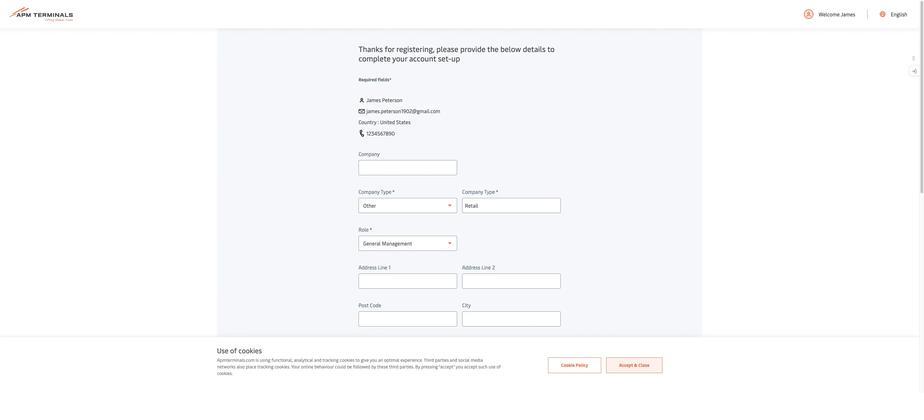 Task type: vqa. For each thing, say whether or not it's contained in the screenshot.
My Dashboard Popup Button at top
no



Task type: describe. For each thing, give the bounding box(es) containing it.
welcome
[[819, 11, 840, 18]]

1 horizontal spatial *
[[392, 189, 395, 196]]

pressing
[[421, 365, 438, 371]]

0 horizontal spatial tracking
[[257, 365, 274, 371]]

Address Line 2 text field
[[462, 274, 561, 289]]

city
[[462, 302, 471, 309]]

by
[[415, 365, 420, 371]]

cookie policy
[[561, 363, 588, 369]]

experience.
[[400, 358, 423, 364]]

to inside thanks for registering, please provide the below details to complete your account set-up
[[547, 44, 555, 54]]

post code
[[359, 302, 381, 309]]

networks
[[217, 365, 236, 371]]

accept
[[464, 365, 477, 371]]

to inside the use of cookies apmterminals.com is using functional, analytical and tracking cookies to give you an optimal experience. third parties and social media networks also place tracking cookies. your online behaviour could be followed by these third parties. by pressing "accept" you accept such use of cookies.
[[356, 358, 360, 364]]

2 and from the left
[[450, 358, 457, 364]]

policy
[[576, 363, 588, 369]]

these
[[377, 365, 388, 371]]

united
[[380, 119, 395, 126]]

also
[[237, 365, 245, 371]]

peterson
[[382, 97, 402, 104]]

welcome james
[[819, 11, 855, 18]]

for
[[385, 44, 395, 54]]

complete
[[359, 53, 391, 63]]

City text field
[[462, 312, 561, 327]]

parties.
[[400, 365, 414, 371]]

please
[[436, 44, 458, 54]]

place
[[246, 365, 256, 371]]

using
[[260, 358, 270, 364]]

"accept"
[[439, 365, 455, 371]]

address line 2
[[462, 264, 495, 271]]

james inside dropdown button
[[841, 11, 855, 18]]

0 horizontal spatial cookies
[[239, 347, 262, 356]]

english
[[891, 11, 907, 18]]

registering,
[[396, 44, 435, 54]]

address line 1
[[359, 264, 391, 271]]

2
[[492, 264, 495, 271]]

cookie
[[561, 363, 575, 369]]

1 horizontal spatial cookies
[[340, 358, 355, 364]]

use
[[217, 347, 228, 356]]

2 company type * from the left
[[462, 189, 498, 196]]

post
[[359, 302, 369, 309]]

1 vertical spatial you
[[456, 365, 463, 371]]

line for 1
[[378, 264, 387, 271]]

1 horizontal spatial of
[[497, 365, 501, 371]]

0 vertical spatial of
[[230, 347, 237, 356]]

Company Type * text field
[[462, 198, 561, 214]]

use
[[489, 365, 495, 371]]

1234567890
[[366, 130, 395, 137]]

Please Select text field
[[359, 350, 457, 365]]

by
[[371, 365, 376, 371]]



Task type: locate. For each thing, give the bounding box(es) containing it.
2 address from the left
[[462, 264, 480, 271]]

1 horizontal spatial cookies.
[[275, 365, 290, 371]]

tracking up behaviour
[[322, 358, 339, 364]]

cookies up is
[[239, 347, 262, 356]]

and
[[314, 358, 322, 364], [450, 358, 457, 364]]

set-
[[438, 53, 451, 63]]

functional,
[[271, 358, 293, 364]]

1 vertical spatial cookies.
[[217, 371, 233, 377]]

address left 1
[[359, 264, 377, 271]]

country
[[359, 119, 376, 126]]

you
[[370, 358, 377, 364], [456, 365, 463, 371]]

0 vertical spatial james
[[841, 11, 855, 18]]

1 horizontal spatial address
[[462, 264, 480, 271]]

address
[[359, 264, 377, 271], [462, 264, 480, 271]]

analytical
[[294, 358, 313, 364]]

tracking down using
[[257, 365, 274, 371]]

1 company type * from the left
[[359, 189, 395, 196]]

is
[[256, 358, 259, 364]]

code
[[370, 302, 381, 309]]

Address Line 1 text field
[[359, 274, 457, 289]]

cookies. down functional,
[[275, 365, 290, 371]]

english button
[[880, 0, 907, 28]]

behaviour
[[314, 365, 334, 371]]

third
[[389, 365, 399, 371]]

required
[[359, 77, 377, 83]]

provide
[[460, 44, 486, 54]]

close
[[638, 363, 649, 369]]

&
[[634, 363, 638, 369]]

0 vertical spatial you
[[370, 358, 377, 364]]

thanks
[[359, 44, 383, 54]]

james left peterson
[[366, 97, 381, 104]]

2 line from the left
[[482, 264, 491, 271]]

of right use
[[497, 365, 501, 371]]

accept & close button
[[606, 358, 662, 374]]

below
[[500, 44, 521, 54]]

0 horizontal spatial james
[[366, 97, 381, 104]]

of up apmterminals.com
[[230, 347, 237, 356]]

could
[[335, 365, 346, 371]]

james right welcome
[[841, 11, 855, 18]]

0 horizontal spatial line
[[378, 264, 387, 271]]

2 horizontal spatial *
[[496, 189, 498, 196]]

and up behaviour
[[314, 358, 322, 364]]

of
[[230, 347, 237, 356], [497, 365, 501, 371]]

thanks for registering, please provide the below details to complete your account set-up
[[359, 44, 555, 63]]

you up by in the bottom of the page
[[370, 358, 377, 364]]

0 horizontal spatial *
[[370, 227, 372, 233]]

:
[[378, 119, 379, 126]]

0 horizontal spatial you
[[370, 358, 377, 364]]

company type *
[[359, 189, 395, 196], [462, 189, 498, 196]]

james.peterson1902@gmail.com
[[366, 108, 440, 115]]

1 horizontal spatial type
[[484, 189, 495, 196]]

such
[[478, 365, 487, 371]]

2 type from the left
[[484, 189, 495, 196]]

1 vertical spatial james
[[366, 97, 381, 104]]

* up 'company type *' text box
[[496, 189, 498, 196]]

states
[[396, 119, 411, 126]]

0 horizontal spatial type
[[381, 189, 391, 196]]

1 vertical spatial to
[[356, 358, 360, 364]]

1 horizontal spatial company type *
[[462, 189, 498, 196]]

parties
[[435, 358, 449, 364]]

to left give at the left bottom of the page
[[356, 358, 360, 364]]

line for 2
[[482, 264, 491, 271]]

1 type from the left
[[381, 189, 391, 196]]

Post Code text field
[[359, 312, 457, 327]]

1 vertical spatial tracking
[[257, 365, 274, 371]]

0 horizontal spatial cookies.
[[217, 371, 233, 377]]

role *
[[359, 227, 372, 233]]

address left 2 on the right
[[462, 264, 480, 271]]

line left 2 on the right
[[482, 264, 491, 271]]

Company text field
[[359, 160, 457, 176]]

1 vertical spatial cookies
[[340, 358, 355, 364]]

1 horizontal spatial tracking
[[322, 358, 339, 364]]

accept
[[619, 363, 633, 369]]

and up ""accept""
[[450, 358, 457, 364]]

be
[[347, 365, 352, 371]]

accept & close
[[619, 363, 649, 369]]

role
[[359, 227, 369, 233]]

cookies up be
[[340, 358, 355, 364]]

1 and from the left
[[314, 358, 322, 364]]

optimal
[[384, 358, 399, 364]]

0 horizontal spatial and
[[314, 358, 322, 364]]

welcome james button
[[804, 0, 855, 28]]

address for address line 1
[[359, 264, 377, 271]]

0 vertical spatial cookies
[[239, 347, 262, 356]]

cookies. down networks
[[217, 371, 233, 377]]

0 horizontal spatial to
[[356, 358, 360, 364]]

to
[[547, 44, 555, 54], [356, 358, 360, 364]]

0 horizontal spatial company type *
[[359, 189, 395, 196]]

cookie policy link
[[548, 358, 601, 374]]

cookies
[[239, 347, 262, 356], [340, 358, 355, 364]]

james peterson
[[366, 97, 402, 104]]

1 address from the left
[[359, 264, 377, 271]]

required fields*
[[359, 77, 392, 83]]

line
[[378, 264, 387, 271], [482, 264, 491, 271]]

company
[[359, 151, 380, 158], [359, 189, 380, 196], [462, 189, 483, 196]]

cookies.
[[275, 365, 290, 371], [217, 371, 233, 377]]

social
[[458, 358, 470, 364]]

your
[[392, 53, 407, 63]]

0 horizontal spatial address
[[359, 264, 377, 271]]

james
[[841, 11, 855, 18], [366, 97, 381, 104]]

1 horizontal spatial james
[[841, 11, 855, 18]]

type
[[381, 189, 391, 196], [484, 189, 495, 196]]

you down social
[[456, 365, 463, 371]]

1 horizontal spatial and
[[450, 358, 457, 364]]

1 horizontal spatial to
[[547, 44, 555, 54]]

apmterminals.com
[[217, 358, 255, 364]]

third
[[424, 358, 434, 364]]

1
[[389, 264, 391, 271]]

fields*
[[378, 77, 392, 83]]

1 line from the left
[[378, 264, 387, 271]]

1 vertical spatial of
[[497, 365, 501, 371]]

use of cookies apmterminals.com is using functional, analytical and tracking cookies to give you an optimal experience. third parties and social media networks also place tracking cookies. your online behaviour could be followed by these third parties. by pressing "accept" you accept such use of cookies.
[[217, 347, 501, 377]]

line left 1
[[378, 264, 387, 271]]

0 vertical spatial tracking
[[322, 358, 339, 364]]

details
[[523, 44, 546, 54]]

address for address line 2
[[462, 264, 480, 271]]

to right the details
[[547, 44, 555, 54]]

1 horizontal spatial you
[[456, 365, 463, 371]]

tracking
[[322, 358, 339, 364], [257, 365, 274, 371]]

media
[[471, 358, 483, 364]]

1 horizontal spatial line
[[482, 264, 491, 271]]

country : united states
[[359, 119, 411, 126]]

0 horizontal spatial of
[[230, 347, 237, 356]]

*
[[392, 189, 395, 196], [496, 189, 498, 196], [370, 227, 372, 233]]

give
[[361, 358, 369, 364]]

your
[[291, 365, 300, 371]]

an
[[378, 358, 383, 364]]

0 vertical spatial cookies.
[[275, 365, 290, 371]]

0 vertical spatial to
[[547, 44, 555, 54]]

account
[[409, 53, 436, 63]]

* down company text field
[[392, 189, 395, 196]]

* right role
[[370, 227, 372, 233]]

online
[[301, 365, 313, 371]]

the
[[487, 44, 499, 54]]

followed
[[353, 365, 370, 371]]

up
[[451, 53, 460, 63]]



